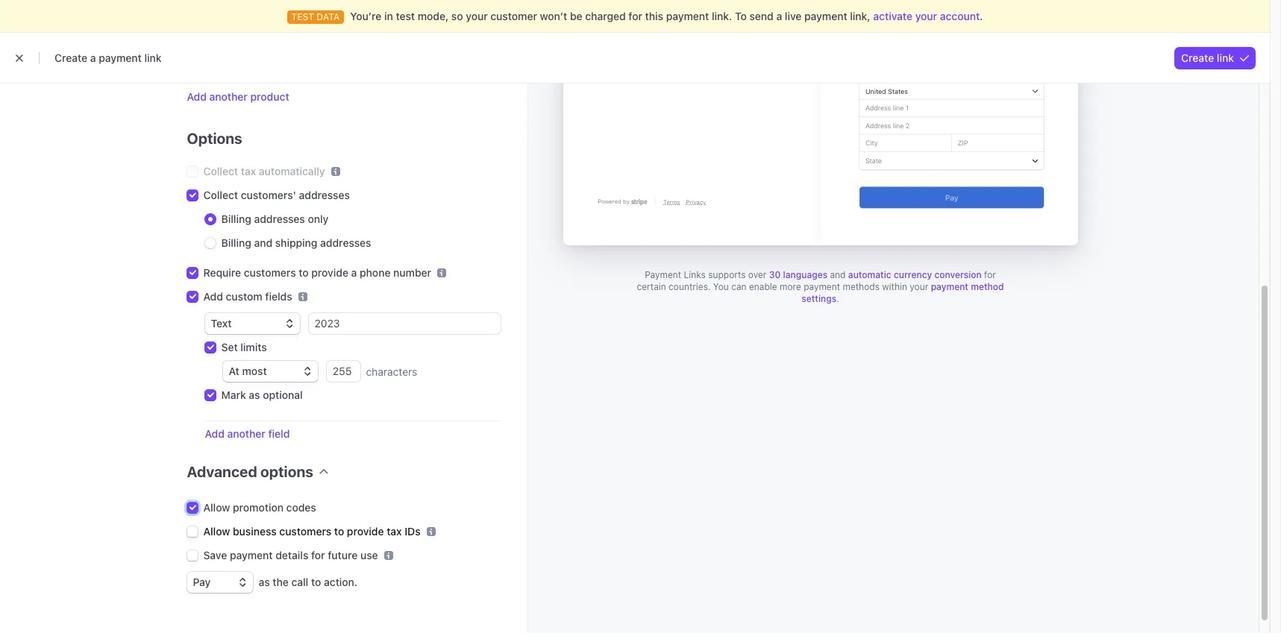 Task type: locate. For each thing, give the bounding box(es) containing it.
2 horizontal spatial for
[[985, 270, 997, 281]]

add up options
[[187, 90, 207, 103]]

addresses
[[299, 189, 350, 202], [254, 213, 305, 225], [320, 237, 371, 249]]

1 create from the left
[[55, 52, 87, 64]]

test
[[396, 10, 415, 22]]

1 horizontal spatial for
[[629, 10, 643, 22]]

0 horizontal spatial link
[[144, 52, 162, 64]]

to up future
[[334, 526, 344, 538]]

for certain countries. you can enable more payment methods within your
[[637, 270, 997, 293]]

a
[[777, 10, 783, 22], [90, 52, 96, 64], [351, 267, 357, 279]]

allow for allow business customers to provide tax ids
[[203, 526, 230, 538]]

0 horizontal spatial and
[[254, 237, 273, 249]]

billing down customers'
[[221, 213, 251, 225]]

add
[[187, 90, 207, 103], [203, 290, 223, 303], [205, 428, 225, 440]]

for up method
[[985, 270, 997, 281]]

Character limits number field
[[327, 361, 360, 382]]

collect customers' addresses
[[203, 189, 350, 202]]

allow up save
[[203, 526, 230, 538]]

your inside for certain countries. you can enable more payment methods within your
[[910, 281, 929, 293]]

0 vertical spatial provide
[[312, 267, 349, 279]]

0 vertical spatial allow
[[203, 502, 230, 514]]

more
[[780, 281, 802, 293]]

1 horizontal spatial create
[[1182, 52, 1215, 64]]

another
[[210, 90, 248, 103], [227, 428, 266, 440]]

1 horizontal spatial tax
[[387, 526, 402, 538]]

0 horizontal spatial create
[[55, 52, 87, 64]]

0 vertical spatial tax
[[241, 165, 256, 178]]

provide down shipping
[[312, 267, 349, 279]]

conversion
[[935, 270, 982, 281]]

ids
[[405, 526, 421, 538]]

for left future
[[311, 549, 325, 562]]

advanced
[[187, 464, 257, 481]]

add for add custom fields
[[203, 290, 223, 303]]

0 horizontal spatial tax
[[241, 165, 256, 178]]

0 vertical spatial customers
[[244, 267, 296, 279]]

1 vertical spatial collect
[[203, 189, 238, 202]]

tab panel containing options
[[175, 0, 504, 614]]

payment method settings
[[802, 281, 1005, 305]]

action.
[[324, 576, 358, 589]]

you're
[[350, 10, 382, 22]]

can
[[732, 281, 747, 293]]

as left the
[[259, 576, 270, 589]]

1 vertical spatial another
[[227, 428, 266, 440]]

allow
[[203, 502, 230, 514], [203, 526, 230, 538]]

1 vertical spatial tax
[[387, 526, 402, 538]]

only
[[308, 213, 329, 225]]

payment inside for certain countries. you can enable more payment methods within your
[[804, 281, 841, 293]]

for
[[629, 10, 643, 22], [985, 270, 997, 281], [311, 549, 325, 562]]

add another product
[[187, 90, 289, 103]]

1 vertical spatial customers
[[280, 526, 332, 538]]

you're in test mode, so your customer won't be charged for this payment link. to send a live payment link, activate your account .
[[350, 10, 984, 22]]

billing
[[221, 213, 251, 225], [221, 237, 251, 249]]

1 horizontal spatial link
[[1218, 52, 1235, 64]]

and up methods
[[831, 270, 846, 281]]

future
[[328, 549, 358, 562]]

2 collect from the top
[[203, 189, 238, 202]]

1 vertical spatial for
[[985, 270, 997, 281]]

billing and shipping addresses
[[221, 237, 371, 249]]

to right call
[[311, 576, 321, 589]]

customers up 'fields'
[[244, 267, 296, 279]]

create inside button
[[1182, 52, 1215, 64]]

another left product
[[210, 90, 248, 103]]

2 vertical spatial to
[[311, 576, 321, 589]]

languages
[[784, 270, 828, 281]]

provide
[[312, 267, 349, 279], [347, 526, 384, 538]]

for inside for certain countries. you can enable more payment methods within your
[[985, 270, 997, 281]]

tab panel
[[175, 0, 504, 614]]

0 horizontal spatial for
[[311, 549, 325, 562]]

0 vertical spatial to
[[299, 267, 309, 279]]

add down require
[[203, 290, 223, 303]]

field
[[268, 428, 290, 440]]

enable
[[750, 281, 778, 293]]

tax up customers'
[[241, 165, 256, 178]]

1 vertical spatial to
[[334, 526, 344, 538]]

0 vertical spatial billing
[[221, 213, 251, 225]]

0 vertical spatial for
[[629, 10, 643, 22]]

0 vertical spatial another
[[210, 90, 248, 103]]

30 languages link
[[770, 270, 828, 281]]

0 horizontal spatial a
[[90, 52, 96, 64]]

collect for collect tax automatically
[[203, 165, 238, 178]]

your down automatic currency conversion link
[[910, 281, 929, 293]]

billing up require
[[221, 237, 251, 249]]

collect down options
[[203, 165, 238, 178]]

1 vertical spatial billing
[[221, 237, 251, 249]]

provide up use
[[347, 526, 384, 538]]

as the call to action.
[[259, 576, 358, 589]]

collect left customers'
[[203, 189, 238, 202]]

allow business customers to provide tax ids
[[203, 526, 421, 538]]

1 horizontal spatial to
[[311, 576, 321, 589]]

link.
[[712, 10, 733, 22]]

won't
[[540, 10, 568, 22]]

link
[[144, 52, 162, 64], [1218, 52, 1235, 64]]

1 vertical spatial a
[[90, 52, 96, 64]]

add custom fields
[[203, 290, 292, 303]]

tax
[[241, 165, 256, 178], [387, 526, 402, 538]]

0 vertical spatial collect
[[203, 165, 238, 178]]

your right activate on the top right
[[916, 10, 938, 22]]

activate your account link
[[874, 10, 980, 22]]

another for product
[[210, 90, 248, 103]]

addresses up only
[[299, 189, 350, 202]]

payment
[[667, 10, 710, 22], [805, 10, 848, 22], [99, 52, 142, 64], [804, 281, 841, 293], [931, 281, 969, 293], [230, 549, 273, 562]]

addresses down collect customers' addresses at the top left of page
[[254, 213, 305, 225]]

2 horizontal spatial to
[[334, 526, 344, 538]]

account
[[941, 10, 980, 22]]

0 vertical spatial and
[[254, 237, 273, 249]]

another for field
[[227, 428, 266, 440]]

to
[[299, 267, 309, 279], [334, 526, 344, 538], [311, 576, 321, 589]]

to for customers
[[334, 526, 344, 538]]

to down shipping
[[299, 267, 309, 279]]

send
[[750, 10, 774, 22]]

options
[[261, 464, 313, 481]]

2 allow from the top
[[203, 526, 230, 538]]

2 horizontal spatial a
[[777, 10, 783, 22]]

1 horizontal spatial a
[[351, 267, 357, 279]]

2 vertical spatial add
[[205, 428, 225, 440]]

require customers to provide a phone number
[[203, 267, 432, 279]]

as
[[249, 389, 260, 402], [259, 576, 270, 589]]

2 vertical spatial a
[[351, 267, 357, 279]]

collect tax automatically
[[203, 165, 325, 178]]

set limits
[[221, 341, 267, 354]]

0 horizontal spatial to
[[299, 267, 309, 279]]

create link
[[1182, 52, 1235, 64]]

add for add another field
[[205, 428, 225, 440]]

2 create from the left
[[1182, 52, 1215, 64]]

customer
[[491, 10, 538, 22]]

allow down advanced
[[203, 502, 230, 514]]

charged
[[586, 10, 626, 22]]

for left this
[[629, 10, 643, 22]]

1 vertical spatial as
[[259, 576, 270, 589]]

1 allow from the top
[[203, 502, 230, 514]]

collect
[[203, 165, 238, 178], [203, 189, 238, 202]]

create a payment link
[[55, 52, 162, 64]]

add another field button
[[205, 427, 290, 442]]

customers down codes
[[280, 526, 332, 538]]

1 vertical spatial allow
[[203, 526, 230, 538]]

currency
[[894, 270, 933, 281]]

so
[[452, 10, 463, 22]]

create for create link
[[1182, 52, 1215, 64]]

add up advanced
[[205, 428, 225, 440]]

1 horizontal spatial .
[[980, 10, 984, 22]]

as right mark
[[249, 389, 260, 402]]

certain
[[637, 281, 667, 293]]

1 billing from the top
[[221, 213, 251, 225]]

and down billing addresses only
[[254, 237, 273, 249]]

limits
[[241, 341, 267, 354]]

2 billing from the top
[[221, 237, 251, 249]]

your right so
[[466, 10, 488, 22]]

1 collect from the top
[[203, 165, 238, 178]]

customers'
[[241, 189, 296, 202]]

collect for collect customers' addresses
[[203, 189, 238, 202]]

addresses down only
[[320, 237, 371, 249]]

0 vertical spatial add
[[187, 90, 207, 103]]

product
[[250, 90, 289, 103]]

customers
[[244, 267, 296, 279], [280, 526, 332, 538]]

and
[[254, 237, 273, 249], [831, 270, 846, 281]]

another left field
[[227, 428, 266, 440]]

1 vertical spatial add
[[203, 290, 223, 303]]

allow for allow promotion codes
[[203, 502, 230, 514]]

2 link from the left
[[1218, 52, 1235, 64]]

advanced options button
[[181, 454, 328, 483]]

this
[[646, 10, 664, 22]]

0 horizontal spatial .
[[837, 293, 840, 305]]

tax left ids
[[387, 526, 402, 538]]

over
[[749, 270, 767, 281]]

1 horizontal spatial and
[[831, 270, 846, 281]]



Task type: describe. For each thing, give the bounding box(es) containing it.
settings
[[802, 293, 837, 305]]

set
[[221, 341, 238, 354]]

0 vertical spatial a
[[777, 10, 783, 22]]

billing for billing and shipping addresses
[[221, 237, 251, 249]]

automatic currency conversion link
[[849, 270, 982, 281]]

0 vertical spatial addresses
[[299, 189, 350, 202]]

call
[[292, 576, 309, 589]]

characters
[[366, 365, 418, 378]]

mode,
[[418, 10, 449, 22]]

billing addresses only
[[221, 213, 329, 225]]

require
[[203, 267, 241, 279]]

payment links supports over 30 languages and automatic currency conversion
[[645, 270, 982, 281]]

save
[[203, 549, 227, 562]]

create link button
[[1176, 47, 1256, 69]]

payment inside payment method settings
[[931, 281, 969, 293]]

countries.
[[669, 281, 711, 293]]

links
[[684, 270, 706, 281]]

30
[[770, 270, 781, 281]]

supports
[[709, 270, 746, 281]]

0 vertical spatial .
[[980, 10, 984, 22]]

Label name text field
[[309, 314, 501, 334]]

1 vertical spatial provide
[[347, 526, 384, 538]]

number
[[394, 267, 432, 279]]

automatic
[[849, 270, 892, 281]]

mark
[[221, 389, 246, 402]]

options
[[187, 130, 242, 147]]

use
[[361, 549, 378, 562]]

promotion
[[233, 502, 284, 514]]

you
[[714, 281, 729, 293]]

automatically
[[259, 165, 325, 178]]

2 vertical spatial for
[[311, 549, 325, 562]]

add another product button
[[187, 90, 289, 105]]

method
[[971, 281, 1005, 293]]

custom
[[226, 290, 263, 303]]

1 vertical spatial and
[[831, 270, 846, 281]]

save payment details for future use
[[203, 549, 378, 562]]

mark as optional
[[221, 389, 303, 402]]

add another field
[[205, 428, 290, 440]]

phone
[[360, 267, 391, 279]]

create for create a payment link
[[55, 52, 87, 64]]

to for call
[[311, 576, 321, 589]]

link,
[[851, 10, 871, 22]]

allow promotion codes
[[203, 502, 316, 514]]

payment method settings link
[[802, 281, 1005, 305]]

advanced options
[[187, 464, 313, 481]]

details
[[276, 549, 309, 562]]

shipping
[[275, 237, 318, 249]]

add for add another product
[[187, 90, 207, 103]]

1 link from the left
[[144, 52, 162, 64]]

live
[[785, 10, 802, 22]]

2 vertical spatial addresses
[[320, 237, 371, 249]]

within
[[883, 281, 908, 293]]

link inside button
[[1218, 52, 1235, 64]]

activate
[[874, 10, 913, 22]]

business
[[233, 526, 277, 538]]

to
[[735, 10, 747, 22]]

payment
[[645, 270, 682, 281]]

fields
[[265, 290, 292, 303]]

1 vertical spatial .
[[837, 293, 840, 305]]

0 vertical spatial as
[[249, 389, 260, 402]]

methods
[[843, 281, 880, 293]]

optional
[[263, 389, 303, 402]]

codes
[[286, 502, 316, 514]]

billing for billing addresses only
[[221, 213, 251, 225]]

1 vertical spatial addresses
[[254, 213, 305, 225]]

in
[[385, 10, 393, 22]]

the
[[273, 576, 289, 589]]

be
[[570, 10, 583, 22]]



Task type: vqa. For each thing, say whether or not it's contained in the screenshot.
Advanced
yes



